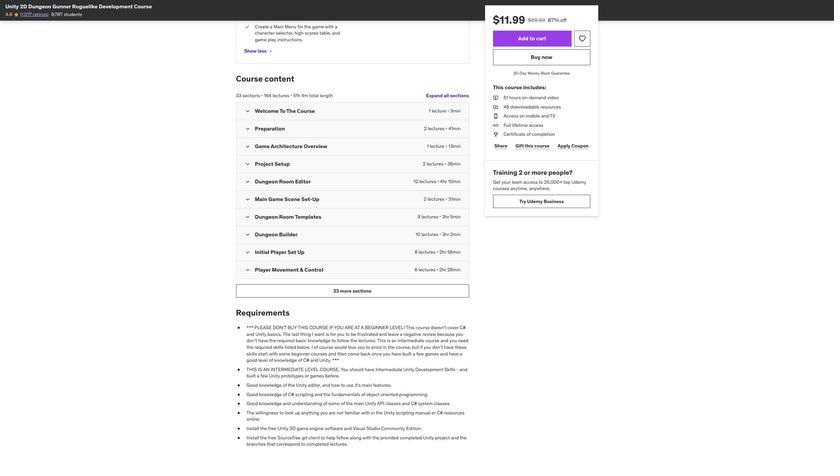 Task type: vqa. For each thing, say whether or not it's contained in the screenshot.


Task type: locate. For each thing, give the bounding box(es) containing it.
good up online. on the bottom of the page
[[247, 401, 258, 407]]

completed
[[400, 435, 422, 441], [307, 442, 329, 448]]

lifetime
[[513, 122, 528, 128]]

1 vertical spatial install
[[247, 435, 259, 441]]

0 horizontal spatial games
[[310, 373, 324, 379]]

free inside install the free sourcetree git client to help follow along with the provided completed unity project and the branches that correspond to completed lectures.
[[268, 435, 277, 441]]

0 horizontal spatial few
[[261, 373, 268, 379]]

1 small image from the top
[[244, 143, 251, 150]]

in right enrol
[[383, 345, 387, 351]]

2 horizontal spatial this
[[493, 84, 504, 91]]

level!
[[390, 325, 405, 331]]

to inside 'the willingness to look up anything you are not familiar with in the unity scripting manual or c# resources online.'
[[280, 410, 284, 416]]

dungeon room templates
[[255, 214, 322, 220]]

dungeon up dungeon builder
[[255, 214, 278, 220]]

0 horizontal spatial required
[[255, 345, 272, 351]]

scores
[[305, 30, 319, 36]]

level
[[259, 358, 268, 364]]

sections inside button
[[353, 288, 372, 294]]

you left are
[[321, 410, 328, 416]]

1 horizontal spatial more
[[532, 169, 548, 177]]

the down the buy
[[283, 332, 291, 338]]

enrol
[[372, 345, 382, 351]]

courses inside training 2 or more people? get your team access to 25,000+ top udemy courses anytime, anywhere.
[[493, 186, 510, 192]]

1 free from the top
[[268, 426, 277, 432]]

33
[[236, 93, 242, 99]]

play inside create a main menu for the game with a character selector, high scores table, and game play instructions.
[[268, 37, 276, 43]]

in up dungeon
[[320, 1, 324, 7]]

to left "adjust"
[[407, 1, 411, 7]]

0 vertical spatial more
[[532, 169, 548, 177]]

of up the look
[[283, 392, 287, 398]]

1 vertical spatial skills
[[247, 351, 257, 357]]

few inside this is an intermediate level course.  you should have intermediate unity development skills - and built a few unity prototypes or games before.
[[261, 373, 268, 379]]

a
[[377, 1, 379, 7], [270, 24, 273, 30], [335, 24, 338, 30], [400, 332, 403, 338], [413, 351, 416, 357], [460, 351, 463, 357], [257, 373, 260, 379]]

and right -
[[460, 367, 468, 373]]

1 horizontal spatial in
[[371, 410, 375, 416]]

built inside this is an intermediate level course.  you should have intermediate unity development skills - and built a few unity prototypes or games before.
[[247, 373, 256, 379]]

udemy inside try udemy business link
[[528, 198, 543, 204]]

small image for player
[[244, 267, 251, 274]]

development left skills
[[416, 367, 444, 373]]

all
[[444, 93, 449, 99]]

few inside '*** please don't buy this course if you are at a beginner level! this course doesn't cover c# and unity basics.  the last thing i want is for you to be frustrated and leave a negative review because you don't have the required basic knowledge to follow the lectures.  this is an intermediate course and you need the required skills listed below.  i of course would love you to enrol in the course, but if you don't have these skills start with some beginner courses and then come back once you have built a few games and have a good level of knowledge of c# and unity.  ***'
[[417, 351, 424, 357]]

• for main game scene set-up
[[446, 196, 448, 202]]

play for character
[[268, 37, 276, 43]]

built down "course,"
[[403, 351, 412, 357]]

lectures left 41min
[[428, 126, 445, 132]]

c#
[[460, 325, 466, 331], [304, 358, 310, 364], [288, 392, 294, 398], [411, 401, 417, 407], [437, 410, 443, 416]]

1 vertical spatial game
[[269, 196, 283, 203]]

knowledge for understanding
[[259, 401, 282, 407]]

hours
[[510, 95, 521, 101]]

intermediate
[[398, 338, 425, 344]]

13min
[[449, 143, 461, 149]]

unity down please
[[256, 332, 267, 338]]

the down prototypes
[[288, 383, 295, 389]]

$11.99
[[493, 13, 526, 27]]

1 horizontal spatial lectures.
[[359, 338, 377, 344]]

lectures for dungeon room editor
[[420, 179, 437, 185]]

xsmall image for certificate of completion
[[493, 131, 499, 138]]

some down listed
[[279, 351, 291, 357]]

you right if
[[424, 345, 432, 351]]

2 2hr from the top
[[440, 267, 447, 273]]

menu inside create a main menu for the game with a character selector, high scores table, and game play instructions.
[[285, 24, 297, 30]]

this
[[493, 84, 504, 91], [406, 325, 415, 331], [378, 338, 386, 344]]

1 vertical spatial for
[[298, 24, 304, 30]]

0 vertical spatial or
[[524, 169, 531, 177]]

1 small image from the top
[[244, 108, 251, 115]]

• left 13min
[[446, 143, 448, 149]]

this left is in the bottom left of the page
[[247, 367, 257, 373]]

0 horizontal spatial how
[[268, 1, 277, 7]]

with inside '*** please don't buy this course if you are at a beginner level! this course doesn't cover c# and unity basics.  the last thing i want is for you to be frustrated and leave a negative review because you don't have the required basic knowledge to follow the lectures.  this is an intermediate course and you need the required skills listed below.  i of course would love you to enrol in the course, but if you don't have these skills start with some beginner courses and then come back once you have built a few games and have a good level of knowledge of c# and unity.  ***'
[[269, 351, 278, 357]]

to down which in the top of the page
[[255, 14, 259, 20]]

xsmall image for install the free unity 3d game engine software and visual studio community edition.
[[236, 426, 241, 432]]

2 vertical spatial is
[[387, 338, 391, 344]]

more inside button
[[340, 288, 352, 294]]

and right table,
[[333, 30, 340, 36]]

1 vertical spatial games
[[310, 373, 324, 379]]

0 horizontal spatial is
[[268, 8, 272, 14]]

back
[[542, 71, 551, 76]]

• for preparation
[[446, 126, 448, 132]]

play inside learn how to implement music in the game which is configurable for each dungeon room to play both ambient music and battle music.
[[261, 14, 269, 20]]

2 horizontal spatial or
[[524, 169, 531, 177]]

• left 164
[[261, 93, 263, 99]]

player left set
[[271, 249, 287, 256]]

it's
[[355, 383, 361, 389]]

1 horizontal spatial or
[[432, 410, 436, 416]]

xsmall image for *** please don't buy this course if you are at a beginner level! this course doesn't cover c# and unity basics.  the last thing i want is for you to be frustrated and leave a negative review because you don't have the required basic knowledge to follow the lectures.  this is an intermediate course and you need the required skills listed below.  i of course would love you to enrol in the course, but if you don't have these skills start with some beginner courses and then come back once you have built a few games and have a good level of knowledge of c# and unity.  ***
[[236, 325, 241, 332]]

need
[[458, 338, 469, 344]]

add inside add a pause menu to adjust the music and sound effect volume levels, and save the set levels using player preferences.
[[367, 1, 376, 7]]

51h 4m
[[294, 93, 308, 99]]

• for dungeon room templates
[[440, 214, 442, 220]]

course down review
[[426, 338, 440, 344]]

game inside learn how to implement music in the game which is configurable for each dungeon room to play both ambient music and battle music.
[[333, 1, 345, 7]]

game left scene
[[269, 196, 283, 203]]

0 vertical spatial free
[[268, 426, 277, 432]]

video
[[548, 95, 559, 101]]

1 vertical spatial udemy
[[528, 198, 543, 204]]

branches
[[247, 442, 266, 448]]

2 good from the top
[[247, 392, 258, 398]]

3 small image from the top
[[244, 196, 251, 203]]

menu inside add a pause menu to adjust the music and sound effect volume levels, and save the set levels using player preferences.
[[395, 1, 406, 7]]

small image for dungeon builder
[[244, 232, 251, 238]]

that
[[267, 442, 276, 448]]

this is an intermediate level course.  you should have intermediate unity development skills - and built a few unity prototypes or games before.
[[247, 367, 468, 379]]

anytime,
[[511, 186, 529, 192]]

scripting down classes
[[396, 410, 414, 416]]

1 horizontal spatial ***
[[333, 358, 339, 364]]

good
[[247, 383, 258, 389], [247, 392, 258, 398], [247, 401, 258, 407]]

udemy right try
[[528, 198, 543, 204]]

access inside training 2 or more people? get your team access to 25,000+ top udemy courses anytime, anywhere.
[[524, 179, 538, 185]]

0 vertical spatial the
[[287, 108, 296, 114]]

have right "should"
[[365, 367, 375, 373]]

*** down then
[[333, 358, 339, 364]]

to inside add a pause menu to adjust the music and sound effect volume levels, and save the set levels using player preferences.
[[407, 1, 411, 7]]

and inside install the free sourcetree git client to help follow along with the provided completed unity project and the branches that correspond to completed lectures.
[[451, 435, 459, 441]]

high
[[295, 30, 304, 36]]

1 for welcome to the course
[[429, 108, 431, 114]]

• left 3min
[[448, 108, 450, 114]]

lectures. inside '*** please don't buy this course if you are at a beginner level! this course doesn't cover c# and unity basics.  the last thing i want is for you to be frustrated and leave a negative review because you don't have the required basic knowledge to follow the lectures.  this is an intermediate course and you need the required skills listed below.  i of course would love you to enrol in the course, but if you don't have these skills start with some beginner courses and then come back once you have built a few games and have a good level of knowledge of c# and unity.  ***'
[[359, 338, 377, 344]]

for inside '*** please don't buy this course if you are at a beginner level! this course doesn't cover c# and unity basics.  the last thing i want is for you to be frustrated and leave a negative review because you don't have the required basic knowledge to follow the lectures.  this is an intermediate course and you need the required skills listed below.  i of course would love you to enrol in the course, but if you don't have these skills start with some beginner courses and then come back once you have built a few games and have a good level of knowledge of c# and unity.  ***'
[[331, 332, 336, 338]]

small image
[[244, 143, 251, 150], [244, 179, 251, 185], [244, 196, 251, 203], [244, 267, 251, 274]]

add for add to cart
[[519, 35, 529, 42]]

0 horizontal spatial ***
[[247, 325, 253, 331]]

control
[[305, 267, 324, 273]]

the up scores on the left top of the page
[[305, 24, 311, 30]]

on-
[[523, 95, 530, 101]]

good for good knowledge and understanding of some of the main unity api classes and c# system classes.
[[247, 401, 258, 407]]

courses down get
[[493, 186, 510, 192]]

last
[[292, 332, 299, 338]]

1 horizontal spatial few
[[417, 351, 424, 357]]

2 vertical spatial good
[[247, 401, 258, 407]]

2hr for player movement & control
[[440, 267, 447, 273]]

small image for project setup
[[244, 161, 251, 168]]

follow inside '*** please don't buy this course if you are at a beginner level! this course doesn't cover c# and unity basics.  the last thing i want is for you to be frustrated and leave a negative review because you don't have the required basic knowledge to follow the lectures.  this is an intermediate course and you need the required skills listed below.  i of course would love you to enrol in the course, but if you don't have these skills start with some beginner courses and then come back once you have built a few games and have a good level of knowledge of c# and unity.  ***'
[[337, 338, 350, 344]]

2 vertical spatial the
[[247, 410, 255, 416]]

for inside learn how to implement music in the game which is configurable for each dungeon room to play both ambient music and battle music.
[[300, 8, 306, 14]]

3 good from the top
[[247, 401, 258, 407]]

small image for dungeon
[[244, 179, 251, 185]]

1 vertical spatial completed
[[307, 442, 329, 448]]

development right roguelike
[[99, 3, 133, 10]]

unity inside install the free sourcetree git client to help follow along with the provided completed unity project and the branches that correspond to completed lectures.
[[424, 435, 434, 441]]

1 horizontal spatial course
[[236, 74, 263, 84]]

to up anywhere.
[[539, 179, 544, 185]]

1 vertical spatial 1
[[427, 143, 429, 149]]

2 inside training 2 or more people? get your team access to 25,000+ top udemy courses anytime, anywhere.
[[519, 169, 523, 177]]

1 vertical spatial courses
[[311, 351, 328, 357]]

with up table,
[[325, 24, 334, 30]]

in inside 'the willingness to look up anything you are not familiar with in the unity scripting manual or c# resources online.'
[[371, 410, 375, 416]]

is
[[268, 8, 272, 14], [326, 332, 329, 338], [387, 338, 391, 344]]

xsmall image left 48
[[493, 104, 499, 110]]

games inside this is an intermediate level course.  you should have intermediate unity development skills - and built a few unity prototypes or games before.
[[310, 373, 324, 379]]

scripting up understanding at the left bottom of the page
[[296, 392, 314, 398]]

game up room
[[333, 1, 345, 7]]

built inside '*** please don't buy this course if you are at a beginner level! this course doesn't cover c# and unity basics.  the last thing i want is for you to be frustrated and leave a negative review because you don't have the required basic knowledge to follow the lectures.  this is an intermediate course and you need the required skills listed below.  i of course would love you to enrol in the course, but if you don't have these skills start with some beginner courses and then come back once you have built a few games and have a good level of knowledge of c# and unity.  ***'
[[403, 351, 412, 357]]

player down 'volume'
[[393, 14, 406, 20]]

initial player set up
[[255, 249, 305, 256]]

6
[[415, 267, 418, 273]]

0 horizontal spatial built
[[247, 373, 256, 379]]

12
[[414, 179, 419, 185]]

lectures. down help
[[330, 442, 348, 448]]

with right familiar
[[361, 410, 370, 416]]

30-day money-back guarantee
[[514, 71, 571, 76]]

don't
[[247, 338, 257, 344], [433, 345, 443, 351]]

top
[[564, 179, 571, 185]]

• for dungeon room editor
[[438, 179, 439, 185]]

sections right all
[[451, 93, 469, 99]]

follow right help
[[337, 435, 349, 441]]

0 horizontal spatial in
[[320, 1, 324, 7]]

knowledge for the
[[259, 383, 282, 389]]

don't down 'because'
[[433, 345, 443, 351]]

xsmall image inside show less button
[[268, 49, 274, 54]]

sections right 33
[[243, 93, 260, 99]]

0 vertical spatial main
[[362, 383, 372, 389]]

main game scene set-up
[[255, 196, 320, 203]]

0 horizontal spatial main
[[255, 196, 268, 203]]

sections for 23 more sections
[[353, 288, 372, 294]]

preferences.
[[407, 14, 433, 20]]

1 good from the top
[[247, 383, 258, 389]]

2 vertical spatial or
[[432, 410, 436, 416]]

0 horizontal spatial menu
[[285, 24, 297, 30]]

xsmall image
[[268, 49, 274, 54], [493, 104, 499, 110], [493, 113, 499, 120], [493, 122, 499, 129], [493, 131, 499, 138], [236, 435, 241, 442]]

2 vertical spatial player
[[255, 267, 271, 273]]

scripting inside 'the willingness to look up anything you are not familiar with in the unity scripting manual or c# resources online.'
[[396, 410, 414, 416]]

add inside add to cart button
[[519, 35, 529, 42]]

to up back
[[366, 345, 371, 351]]

dungeon for dungeon room templates
[[255, 214, 278, 220]]

to down git
[[301, 442, 306, 448]]

small image for dungeon room templates
[[244, 214, 251, 221]]

but
[[412, 345, 419, 351]]

more up anywhere.
[[532, 169, 548, 177]]

few down an at the left
[[261, 373, 268, 379]]

lectures right 164
[[273, 93, 290, 99]]

1 vertical spatial play
[[268, 37, 276, 43]]

install inside install the free sourcetree git client to help follow along with the provided completed unity project and the branches that correspond to completed lectures.
[[247, 435, 259, 441]]

in inside learn how to implement music in the game which is configurable for each dungeon room to play both ambient music and battle music.
[[320, 1, 324, 7]]

course content
[[236, 74, 295, 84]]

2 vertical spatial in
[[371, 410, 375, 416]]

for left each
[[300, 8, 306, 14]]

1 vertical spatial this
[[406, 325, 415, 331]]

correspond
[[277, 442, 300, 448]]

a inside add a pause menu to adjust the music and sound effect volume levels, and save the set levels using player preferences.
[[377, 1, 379, 7]]

music
[[307, 1, 319, 7], [434, 1, 447, 7], [299, 14, 311, 20]]

training 2 or more people? get your team access to 25,000+ top udemy courses anytime, anywhere.
[[493, 169, 587, 192]]

2 left 41min
[[424, 126, 427, 132]]

these
[[455, 345, 467, 351]]

instructions.
[[278, 37, 303, 43]]

and up unity.
[[329, 351, 337, 357]]

1 vertical spatial menu
[[285, 24, 297, 30]]

access
[[504, 113, 519, 119]]

2 lectures • 36min
[[423, 161, 461, 167]]

0 horizontal spatial course
[[134, 3, 152, 10]]

expand
[[427, 93, 443, 99]]

• left 31min
[[446, 196, 448, 202]]

dungeon for dungeon builder
[[255, 231, 278, 238]]

2 small image from the top
[[244, 126, 251, 132]]

0 horizontal spatial or
[[305, 373, 309, 379]]

0 horizontal spatial scripting
[[296, 392, 314, 398]]

2 small image from the top
[[244, 179, 251, 185]]

0 vertical spatial add
[[367, 1, 376, 7]]

certificate
[[504, 131, 526, 137]]

this inside this is an intermediate level course.  you should have intermediate unity development skills - and built a few unity prototypes or games before.
[[247, 367, 257, 373]]

to
[[278, 1, 282, 7], [407, 1, 411, 7], [255, 14, 259, 20], [530, 35, 536, 42], [539, 179, 544, 185], [346, 332, 350, 338], [332, 338, 336, 344], [366, 345, 371, 351], [341, 383, 345, 389], [280, 410, 284, 416], [321, 435, 326, 441], [301, 442, 306, 448]]

1 install from the top
[[247, 426, 259, 432]]

lecture
[[432, 108, 447, 114], [430, 143, 445, 149]]

2 room from the top
[[279, 214, 294, 220]]

1 2hr from the top
[[440, 249, 447, 255]]

lectures right "12"
[[420, 179, 437, 185]]

small image
[[244, 108, 251, 115], [244, 126, 251, 132], [244, 161, 251, 168], [244, 214, 251, 221], [244, 232, 251, 238], [244, 249, 251, 256]]

this inside '*** please don't buy this course if you are at a beginner level! this course doesn't cover c# and unity basics.  the last thing i want is for you to be frustrated and leave a negative review because you don't have the required basic knowledge to follow the lectures.  this is an intermediate course and you need the required skills listed below.  i of course would love you to enrol in the course, but if you don't have these skills start with some beginner courses and then come back once you have built a few games and have a good level of knowledge of c# and unity.  ***'
[[298, 325, 308, 331]]

3hr left 2min
[[443, 232, 450, 238]]

lectures down the 12 lectures • 4hr 10min
[[428, 196, 445, 202]]

0 horizontal spatial lectures.
[[330, 442, 348, 448]]

1 vertical spatial access
[[524, 179, 538, 185]]

4 small image from the top
[[244, 214, 251, 221]]

0 vertical spatial lecture
[[432, 108, 447, 114]]

the up online. on the bottom of the page
[[247, 410, 255, 416]]

1 horizontal spatial this
[[298, 325, 308, 331]]

this course includes:
[[493, 84, 547, 91]]

welcome to the course
[[255, 108, 315, 114]]

0 vertical spatial required
[[277, 338, 295, 344]]

0 vertical spatial 1
[[429, 108, 431, 114]]

0 vertical spatial for
[[300, 8, 306, 14]]

before.
[[325, 373, 340, 379]]

0 vertical spatial this
[[298, 325, 308, 331]]

xsmall image for 51 hours on-demand video
[[493, 95, 499, 101]]

in inside '*** please don't buy this course if you are at a beginner level! this course doesn't cover c# and unity basics.  the last thing i want is for you to be frustrated and leave a negative review because you don't have the required basic knowledge to follow the lectures.  this is an intermediate course and you need the required skills listed below.  i of course would love you to enrol in the course, but if you don't have these skills start with some beginner courses and then come back once you have built a few games and have a good level of knowledge of c# and unity.  ***'
[[383, 345, 387, 351]]

1 vertical spatial player
[[271, 249, 287, 256]]

2 lectures • 41min
[[424, 126, 461, 132]]

xsmall image left full
[[493, 122, 499, 129]]

lectures. inside install the free sourcetree git client to help follow along with the provided completed unity project and the branches that correspond to completed lectures.
[[330, 442, 348, 448]]

1 vertical spatial built
[[247, 373, 256, 379]]

0 vertical spatial good
[[247, 383, 258, 389]]

required up listed
[[277, 338, 295, 344]]

how inside learn how to implement music in the game which is configurable for each dungeon room to play both ambient music and battle music.
[[268, 1, 277, 7]]

3hr for dungeon builder
[[443, 232, 450, 238]]

1 horizontal spatial courses
[[493, 186, 510, 192]]

1 vertical spatial resources
[[444, 410, 465, 416]]

0 vertical spatial built
[[403, 351, 412, 357]]

0 vertical spatial scripting
[[296, 392, 314, 398]]

gift this course link
[[515, 139, 551, 153]]

1 vertical spatial free
[[268, 435, 277, 441]]

and up "level"
[[311, 358, 319, 364]]

0 horizontal spatial udemy
[[528, 198, 543, 204]]

0 vertical spatial is
[[268, 8, 272, 14]]

lecture for welcome to the course
[[432, 108, 447, 114]]

how
[[268, 1, 277, 7], [332, 383, 340, 389]]

sections inside dropdown button
[[451, 93, 469, 99]]

free for sourcetree
[[268, 435, 277, 441]]

wishlist image
[[579, 35, 587, 43]]

• left the 26min
[[437, 267, 439, 273]]

lectures for project setup
[[427, 161, 444, 167]]

1 horizontal spatial main
[[274, 24, 284, 30]]

game up scores on the left top of the page
[[313, 24, 324, 30]]

unity left project
[[424, 435, 434, 441]]

2 vertical spatial this
[[378, 338, 386, 344]]

if
[[421, 345, 423, 351]]

lectures
[[273, 93, 290, 99], [428, 126, 445, 132], [427, 161, 444, 167], [420, 179, 437, 185], [428, 196, 445, 202], [422, 214, 439, 220], [422, 232, 439, 238], [419, 249, 436, 255], [419, 267, 436, 273]]

please
[[255, 325, 272, 331]]

5 small image from the top
[[244, 232, 251, 238]]

3 small image from the top
[[244, 161, 251, 168]]

0 vertical spatial resources
[[541, 104, 562, 110]]

6 small image from the top
[[244, 249, 251, 256]]

lectures.
[[359, 338, 377, 344], [330, 442, 348, 448]]

for inside create a main menu for the game with a character selector, high scores table, and game play instructions.
[[298, 24, 304, 30]]

play down character
[[268, 37, 276, 43]]

for up high
[[298, 24, 304, 30]]

is left the an
[[387, 338, 391, 344]]

-
[[457, 367, 459, 373]]

0 horizontal spatial some
[[279, 351, 291, 357]]

get
[[493, 179, 501, 185]]

up right set
[[298, 249, 305, 256]]

0 vertical spatial completed
[[400, 435, 422, 441]]

development inside this is an intermediate level course.  you should have intermediate unity development skills - and built a few unity prototypes or games before.
[[416, 367, 444, 373]]

manual
[[416, 410, 431, 416]]

sections right 23
[[353, 288, 372, 294]]

1 room from the top
[[279, 178, 294, 185]]

editor
[[295, 178, 311, 185]]

0 vertical spatial follow
[[337, 338, 350, 344]]

a
[[361, 325, 364, 331]]

access down mobile on the right of page
[[529, 122, 544, 128]]

0 vertical spatial some
[[279, 351, 291, 357]]

• for dungeon builder
[[440, 232, 442, 238]]

expand all sections
[[427, 93, 469, 99]]

1 vertical spatial main
[[255, 196, 268, 203]]

1 vertical spatial some
[[329, 401, 340, 407]]

1 vertical spatial this
[[247, 367, 257, 373]]

1 horizontal spatial completed
[[400, 435, 422, 441]]

xsmall image up share
[[493, 131, 499, 138]]

access
[[529, 122, 544, 128], [524, 179, 538, 185]]

course up review
[[416, 325, 430, 331]]

2 horizontal spatial in
[[383, 345, 387, 351]]

of
[[527, 131, 531, 137], [314, 345, 318, 351], [269, 358, 273, 364], [298, 358, 302, 364], [283, 383, 287, 389], [283, 392, 287, 398], [362, 392, 366, 398], [324, 401, 328, 407], [341, 401, 345, 407]]

2 free from the top
[[268, 435, 277, 441]]

1 vertical spatial 3hr
[[443, 232, 450, 238]]

0 horizontal spatial resources
[[444, 410, 465, 416]]

along
[[350, 435, 362, 441]]

48 downloadable resources
[[504, 104, 562, 110]]

understanding
[[292, 401, 322, 407]]

1 horizontal spatial is
[[326, 332, 329, 338]]

courses inside '*** please don't buy this course if you are at a beginner level! this course doesn't cover c# and unity basics.  the last thing i want is for you to be frustrated and leave a negative review because you don't have the required basic knowledge to follow the lectures.  this is an intermediate course and you need the required skills listed below.  i of course would love you to enrol in the course, but if you don't have these skills start with some beginner courses and then come back once you have built a few games and have a good level of knowledge of c# and unity.  ***'
[[311, 351, 328, 357]]

training
[[493, 169, 518, 177]]

udemy
[[572, 179, 587, 185], [528, 198, 543, 204]]

0 vertical spatial lectures.
[[359, 338, 377, 344]]

0 vertical spatial 3hr
[[443, 214, 450, 220]]

2 3hr from the top
[[443, 232, 450, 238]]

of right level
[[269, 358, 273, 364]]

1 3hr from the top
[[443, 214, 450, 220]]

apply
[[558, 143, 571, 149]]

main
[[362, 383, 372, 389], [354, 401, 365, 407]]

good for good knowledge of the unity editor, and how to use it's main features.
[[247, 383, 258, 389]]

1 horizontal spatial udemy
[[572, 179, 587, 185]]

• left 51h 4m
[[291, 93, 292, 99]]

skills up good
[[247, 351, 257, 357]]

1 vertical spatial more
[[340, 288, 352, 294]]

don't
[[273, 325, 287, 331]]

0 horizontal spatial courses
[[311, 351, 328, 357]]

• left 4hr
[[438, 179, 439, 185]]

main inside create a main menu for the game with a character selector, high scores table, and game play instructions.
[[274, 24, 284, 30]]

with inside 'the willingness to look up anything you are not familiar with in the unity scripting manual or c# resources online.'
[[361, 410, 370, 416]]

coupon
[[572, 143, 589, 149]]

with inside create a main menu for the game with a character selector, high scores table, and game play instructions.
[[325, 24, 334, 30]]

and inside learn how to implement music in the game which is configurable for each dungeon room to play both ambient music and battle music.
[[313, 14, 320, 20]]

xsmall image
[[244, 24, 250, 30], [493, 95, 499, 101], [236, 325, 241, 332], [236, 367, 241, 373], [236, 383, 241, 389], [236, 392, 241, 398], [236, 401, 241, 408], [236, 410, 241, 417], [236, 426, 241, 432]]

less
[[258, 48, 267, 54]]

each
[[307, 8, 317, 14]]

5min
[[451, 214, 461, 220]]

4 small image from the top
[[244, 267, 251, 274]]

1 vertical spatial add
[[519, 35, 529, 42]]

• for welcome to the course
[[448, 108, 450, 114]]

is up both
[[268, 8, 272, 14]]

selector,
[[276, 30, 294, 36]]

main up selector,
[[274, 24, 284, 30]]

the up dungeon
[[325, 1, 332, 7]]

and down before.
[[323, 383, 330, 389]]

2 install from the top
[[247, 435, 259, 441]]

0 vertical spatial courses
[[493, 186, 510, 192]]

add to cart
[[519, 35, 547, 42]]

the down good knowledge of the unity editor, and how to use it's main features.
[[324, 392, 331, 398]]



Task type: describe. For each thing, give the bounding box(es) containing it.
you
[[341, 367, 349, 373]]

2 for preparation
[[424, 126, 427, 132]]

to left use
[[341, 383, 345, 389]]

1 vertical spatial up
[[298, 249, 305, 256]]

2 horizontal spatial is
[[387, 338, 391, 344]]

add for add a pause menu to adjust the music and sound effect volume levels, and save the set levels using player preferences.
[[367, 1, 376, 7]]

students
[[64, 11, 82, 17]]

udemy inside training 2 or more people? get your team access to 25,000+ top udemy courses anytime, anywhere.
[[572, 179, 587, 185]]

levels,
[[411, 8, 424, 14]]

course up unity.
[[320, 345, 334, 351]]

the down online. on the bottom of the page
[[260, 426, 267, 432]]

of down beginner
[[298, 358, 302, 364]]

small image for welcome to the course
[[244, 108, 251, 115]]

money-
[[528, 71, 542, 76]]

xsmall image for 48 downloadable resources
[[493, 104, 499, 110]]

room for editor
[[279, 178, 294, 185]]

2hr for initial player set up
[[440, 249, 447, 255]]

9
[[418, 214, 421, 220]]

look
[[285, 410, 294, 416]]

you down you
[[337, 332, 345, 338]]

• for game architecture overview
[[446, 143, 448, 149]]

36min
[[448, 161, 461, 167]]

movement
[[272, 267, 299, 273]]

and down 'because'
[[441, 338, 449, 344]]

a up character
[[270, 24, 273, 30]]

add to cart button
[[493, 31, 572, 47]]

you down 'because'
[[450, 338, 457, 344]]

0 horizontal spatial skills
[[247, 351, 257, 357]]

to up configurable at the left top of the page
[[278, 1, 282, 7]]

1 horizontal spatial required
[[277, 338, 295, 344]]

classes.
[[435, 401, 451, 407]]

$11.99 $89.99 87% off
[[493, 13, 567, 27]]

the inside 'the willingness to look up anything you are not familiar with in the unity scripting manual or c# resources online.'
[[376, 410, 383, 416]]

lectures for player movement & control
[[419, 267, 436, 273]]

unity inside '*** please don't buy this course if you are at a beginner level! this course doesn't cover c# and unity basics.  the last thing i want is for you to be frustrated and leave a negative review because you don't have the required basic knowledge to follow the lectures.  this is an intermediate course and you need the required skills listed below.  i of course would love you to enrol in the course, but if you don't have these skills start with some beginner courses and then come back once you have built a few games and have a good level of knowledge of c# and unity.  ***'
[[256, 332, 267, 338]]

and up skills
[[441, 351, 448, 357]]

and left tv
[[542, 113, 550, 119]]

game down character
[[255, 37, 267, 43]]

menu for high
[[285, 24, 297, 30]]

levels
[[367, 14, 379, 20]]

0 vertical spatial access
[[529, 122, 544, 128]]

dungeon up ratings)
[[28, 3, 51, 10]]

or inside 'the willingness to look up anything you are not familiar with in the unity scripting manual or c# resources online.'
[[432, 410, 436, 416]]

the up familiar
[[346, 401, 353, 407]]

object
[[367, 392, 380, 398]]

music inside add a pause menu to adjust the music and sound effect volume levels, and save the set levels using player preferences.
[[434, 1, 447, 7]]

1 vertical spatial main
[[354, 401, 365, 407]]

you up need
[[456, 332, 464, 338]]

the inside 'the willingness to look up anything you are not familiar with in the unity scripting manual or c# resources online.'
[[247, 410, 255, 416]]

• for player movement & control
[[437, 267, 439, 273]]

of left object on the left
[[362, 392, 366, 398]]

lectures for preparation
[[428, 126, 445, 132]]

c# up understanding at the left bottom of the page
[[288, 392, 294, 398]]

learn how to implement music in the game which is configurable for each dungeon room to play both ambient music and battle music.
[[255, 1, 348, 20]]

to left help
[[321, 435, 326, 441]]

0 vertical spatial up
[[313, 196, 320, 203]]

c# right 'cover'
[[460, 325, 466, 331]]

basics.
[[268, 332, 282, 338]]

and down programming.
[[402, 401, 410, 407]]

1 vertical spatial i
[[312, 345, 313, 351]]

install for install the free sourcetree git client to help follow along with the provided completed unity project and the branches that correspond to completed lectures.
[[247, 435, 259, 441]]

of down full lifetime access
[[527, 131, 531, 137]]

0 vertical spatial skills
[[273, 345, 284, 351]]

1 vertical spatial is
[[326, 332, 329, 338]]

with inside install the free sourcetree git client to help follow along with the provided completed unity project and the branches that correspond to completed lectures.
[[363, 435, 372, 441]]

xsmall image for access on mobile and tv
[[493, 113, 499, 120]]

and down good knowledge of the unity editor, and how to use it's main features.
[[315, 392, 323, 398]]

menu for volume
[[395, 1, 406, 7]]

xsmall image for good knowledge of the unity editor, and how to use it's main features.
[[236, 383, 241, 389]]

once
[[372, 351, 382, 357]]

the inside learn how to implement music in the game which is configurable for each dungeon room to play both ambient music and battle music.
[[325, 1, 332, 7]]

1 horizontal spatial this
[[406, 325, 415, 331]]

familiar
[[345, 410, 360, 416]]

good for good knowledge of c# scripting and the fundamentals of object oriented programming.
[[247, 392, 258, 398]]

lectures for initial player set up
[[419, 249, 436, 255]]

unity up 4.6
[[5, 3, 19, 10]]

xsmall image for this is an intermediate level course.  you should have intermediate unity development skills - and built a few unity prototypes or games before.
[[236, 367, 241, 373]]

be
[[351, 332, 356, 338]]

0 horizontal spatial don't
[[247, 338, 257, 344]]

or inside training 2 or more people? get your team access to 25,000+ top udemy courses anytime, anywhere.
[[524, 169, 531, 177]]

0 vertical spatial i
[[312, 332, 314, 338]]

and down please
[[247, 332, 255, 338]]

c# down beginner
[[304, 358, 310, 364]]

0 vertical spatial this
[[493, 84, 504, 91]]

overview
[[304, 143, 328, 150]]

you right once
[[383, 351, 391, 357]]

1 horizontal spatial some
[[329, 401, 340, 407]]

of down prototypes
[[283, 383, 287, 389]]

0 vertical spatial game
[[255, 143, 270, 150]]

share
[[495, 143, 508, 149]]

templates
[[295, 214, 322, 220]]

1 for game architecture overview
[[427, 143, 429, 149]]

show
[[244, 48, 257, 54]]

system
[[419, 401, 433, 407]]

dungeon
[[318, 8, 337, 14]]

(1,017
[[20, 11, 32, 17]]

total
[[310, 93, 319, 99]]

unity left 3d
[[278, 426, 289, 432]]

unity down an at the left
[[269, 373, 280, 379]]

xsmall image for the willingness to look up anything you are not familiar with in the unity scripting manual or c# resources online.
[[236, 410, 241, 417]]

unity inside 'the willingness to look up anything you are not familiar with in the unity scripting manual or c# resources online.'
[[384, 410, 395, 416]]

good knowledge of the unity editor, and how to use it's main features.
[[247, 383, 392, 389]]

if
[[330, 325, 333, 331]]

downloadable
[[511, 104, 540, 110]]

buy
[[531, 54, 541, 60]]

0 vertical spatial development
[[99, 3, 133, 10]]

back
[[361, 351, 371, 357]]

and left "save"
[[425, 8, 433, 14]]

a down music.
[[335, 24, 338, 30]]

or inside this is an intermediate level course.  you should have intermediate unity development skills - and built a few unity prototypes or games before.
[[305, 373, 309, 379]]

have down "course,"
[[392, 351, 402, 357]]

and up the look
[[283, 401, 291, 407]]

sections for expand all sections
[[451, 93, 469, 99]]

not
[[337, 410, 344, 416]]

small image for initial player set up
[[244, 249, 251, 256]]

lectures for main game scene set-up
[[428, 196, 445, 202]]

demand
[[530, 95, 547, 101]]

xsmall image for good knowledge of c# scripting and the fundamentals of object oriented programming.
[[236, 392, 241, 398]]

game up git
[[297, 426, 309, 432]]

$89.99
[[528, 17, 546, 23]]

follow inside install the free sourcetree git client to help follow along with the provided completed unity project and the branches that correspond to completed lectures.
[[337, 435, 349, 441]]

music down each
[[299, 14, 311, 20]]

the down the an
[[388, 345, 395, 351]]

51
[[504, 95, 509, 101]]

games inside '*** please don't buy this course if you are at a beginner level! this course doesn't cover c# and unity basics.  the last thing i want is for you to be frustrated and leave a negative review because you don't have the required basic knowledge to follow the lectures.  this is an intermediate course and you need the required skills listed below.  i of course would love you to enrol in the course, but if you don't have these skills start with some beginner courses and then come back once you have built a few games and have a good level of knowledge of c# and unity.  ***'
[[425, 351, 439, 357]]

game architecture overview
[[255, 143, 328, 150]]

fundamentals
[[332, 392, 360, 398]]

an
[[392, 338, 397, 344]]

26min
[[448, 267, 461, 273]]

2 for project setup
[[423, 161, 426, 167]]

features.
[[374, 383, 392, 389]]

and up set on the right top of the page
[[448, 1, 456, 7]]

have left these
[[444, 345, 454, 351]]

learn
[[255, 1, 267, 7]]

good
[[247, 358, 257, 364]]

12 lectures • 4hr 10min
[[414, 179, 461, 185]]

lectures for dungeon builder
[[422, 232, 439, 238]]

the down basics.
[[269, 338, 276, 344]]

course up hours at the right top of the page
[[505, 84, 523, 91]]

course.
[[320, 367, 340, 373]]

have down these
[[449, 351, 459, 357]]

23 more sections
[[334, 288, 372, 294]]

gunner
[[53, 3, 71, 10]]

unity down prototypes
[[296, 383, 307, 389]]

dungeon room editor
[[255, 178, 311, 185]]

people?
[[549, 169, 573, 177]]

you inside 'the willingness to look up anything you are not familiar with in the unity scripting manual or c# resources online.'
[[321, 410, 328, 416]]

1 horizontal spatial resources
[[541, 104, 562, 110]]

the down be
[[351, 338, 358, 344]]

some inside '*** please don't buy this course if you are at a beginner level! this course doesn't cover c# and unity basics.  the last thing i want is for you to be frustrated and leave a negative review because you don't have the required basic knowledge to follow the lectures.  this is an intermediate course and you need the required skills listed below.  i of course would love you to enrol in the course, but if you don't have these skills start with some beginner courses and then come back once you have built a few games and have a good level of knowledge of c# and unity.  ***'
[[279, 351, 291, 357]]

pause
[[381, 1, 393, 7]]

have inside this is an intermediate level course.  you should have intermediate unity development skills - and built a few unity prototypes or games before.
[[365, 367, 375, 373]]

battle
[[321, 14, 334, 20]]

the up good
[[247, 345, 254, 351]]

lecture for game architecture overview
[[430, 143, 445, 149]]

the up branches at the bottom of page
[[260, 435, 267, 441]]

install for install the free unity 3d game engine software and visual studio community edition.
[[247, 426, 259, 432]]

1 horizontal spatial how
[[332, 383, 340, 389]]

dungeon builder
[[255, 231, 298, 238]]

builder
[[279, 231, 298, 238]]

3hr for dungeon room templates
[[443, 214, 450, 220]]

roguelike
[[72, 3, 98, 10]]

length
[[320, 93, 333, 99]]

have down please
[[259, 338, 268, 344]]

free for unity
[[268, 426, 277, 432]]

provided
[[381, 435, 399, 441]]

xsmall image for good knowledge and understanding of some of the main unity api classes and c# system classes.
[[236, 401, 241, 408]]

to inside training 2 or more people? get your team access to 25,000+ top udemy courses anytime, anywhere.
[[539, 179, 544, 185]]

3min
[[451, 108, 461, 114]]

the inside '*** please don't buy this course if you are at a beginner level! this course doesn't cover c# and unity basics.  the last thing i want is for you to be frustrated and leave a negative review because you don't have the required basic knowledge to follow the lectures.  this is an intermediate course and you need the required skills listed below.  i of course would love you to enrol in the course, but if you don't have these skills start with some beginner courses and then come back once you have built a few games and have a good level of knowledge of c# and unity.  ***'
[[283, 332, 291, 338]]

3d
[[290, 426, 296, 432]]

to up would
[[332, 338, 336, 344]]

0 horizontal spatial completed
[[307, 442, 329, 448]]

of down fundamentals
[[341, 401, 345, 407]]

a down level!
[[400, 332, 403, 338]]

xsmall image for full lifetime access
[[493, 122, 499, 129]]

knowledge for c#
[[259, 392, 282, 398]]

doesn't
[[431, 325, 447, 331]]

to left be
[[346, 332, 350, 338]]

of right below.
[[314, 345, 318, 351]]

sound
[[367, 8, 380, 14]]

xsmall image for create a main menu for the game with a character selector, high scores table, and game play instructions.
[[244, 24, 250, 30]]

9,787 students
[[51, 11, 82, 17]]

visual
[[353, 426, 366, 432]]

more inside training 2 or more people? get your team access to 25,000+ top udemy courses anytime, anywhere.
[[532, 169, 548, 177]]

dungeon for dungeon room editor
[[255, 178, 278, 185]]

this
[[525, 143, 534, 149]]

adjust
[[413, 1, 425, 7]]

41min
[[449, 126, 461, 132]]

6 lectures • 2hr 26min
[[415, 267, 461, 273]]

software
[[325, 426, 343, 432]]

your
[[502, 179, 511, 185]]

love
[[348, 345, 357, 351]]

engine
[[310, 426, 324, 432]]

and inside this is an intermediate level course.  you should have intermediate unity development skills - and built a few unity prototypes or games before.
[[460, 367, 468, 373]]

a down these
[[460, 351, 463, 357]]

a down but
[[413, 351, 416, 357]]

which
[[255, 8, 267, 14]]

small image for game
[[244, 143, 251, 150]]

character
[[255, 30, 275, 36]]

*** please don't buy this course if you are at a beginner level! this course doesn't cover c# and unity basics.  the last thing i want is for you to be frustrated and leave a negative review because you don't have the required basic knowledge to follow the lectures.  this is an intermediate course and you need the required skills listed below.  i of course would love you to enrol in the course, but if you don't have these skills start with some beginner courses and then come back once you have built a few games and have a good level of knowledge of c# and unity.  ***
[[247, 325, 469, 364]]

you up back
[[358, 345, 365, 351]]

unity right intermediate
[[404, 367, 415, 373]]

the right project
[[460, 435, 467, 441]]

the left set on the right top of the page
[[444, 8, 451, 14]]

unity down object on the left
[[366, 401, 377, 407]]

2d
[[20, 3, 27, 10]]

1 vertical spatial course
[[236, 74, 263, 84]]

install the free unity 3d game engine software and visual studio community edition.
[[247, 426, 422, 432]]

and left visual
[[344, 426, 352, 432]]

9 lectures • 3hr 5min
[[418, 214, 461, 220]]

course,
[[396, 345, 411, 351]]

is inside learn how to implement music in the game which is configurable for each dungeon room to play both ambient music and battle music.
[[268, 8, 272, 14]]

• for initial player set up
[[437, 249, 439, 255]]

the inside create a main menu for the game with a character selector, high scores table, and game play instructions.
[[305, 24, 311, 30]]

small image for preparation
[[244, 126, 251, 132]]

small image for main
[[244, 196, 251, 203]]

of down good knowledge of c# scripting and the fundamentals of object oriented programming.
[[324, 401, 328, 407]]

resources inside 'the willingness to look up anything you are not familiar with in the unity scripting manual or c# resources online.'
[[444, 410, 465, 416]]

thing
[[301, 332, 311, 338]]

play for is
[[261, 14, 269, 20]]

and inside create a main menu for the game with a character selector, high scores table, and game play instructions.
[[333, 30, 340, 36]]

xsmall image for install the free sourcetree git client to help follow along with the provided completed unity project and the branches that correspond to completed lectures.
[[236, 435, 241, 442]]

start
[[258, 351, 268, 357]]

project setup
[[255, 161, 290, 167]]

volume
[[395, 8, 410, 14]]

• for project setup
[[445, 161, 447, 167]]

56min
[[448, 249, 461, 255]]

apply coupon button
[[557, 139, 591, 153]]

23 more sections button
[[236, 285, 469, 298]]

room for templates
[[279, 214, 294, 220]]

the right "adjust"
[[426, 1, 433, 7]]

4hr
[[441, 179, 447, 185]]

to inside button
[[530, 35, 536, 42]]

0 horizontal spatial sections
[[243, 93, 260, 99]]

set
[[288, 249, 297, 256]]

buy now
[[531, 54, 553, 60]]

music up each
[[307, 1, 319, 7]]

the down the studio
[[373, 435, 380, 441]]

lectures for dungeon room templates
[[422, 214, 439, 220]]

gift this course
[[516, 143, 550, 149]]

c# down programming.
[[411, 401, 417, 407]]

2 vertical spatial course
[[297, 108, 315, 114]]

and down beginner
[[379, 332, 387, 338]]

c# inside 'the willingness to look up anything you are not familiar with in the unity scripting manual or c# resources online.'
[[437, 410, 443, 416]]

certificate of completion
[[504, 131, 556, 137]]

10
[[416, 232, 421, 238]]

2 for main game scene set-up
[[424, 196, 427, 202]]

course inside "gift this course" link
[[535, 143, 550, 149]]

1 horizontal spatial don't
[[433, 345, 443, 351]]

business
[[544, 198, 564, 204]]

player inside add a pause menu to adjust the music and sound effect volume levels, and save the set levels using player preferences.
[[393, 14, 406, 20]]

a inside this is an intermediate level course.  you should have intermediate unity development skills - and built a few unity prototypes or games before.
[[257, 373, 260, 379]]



